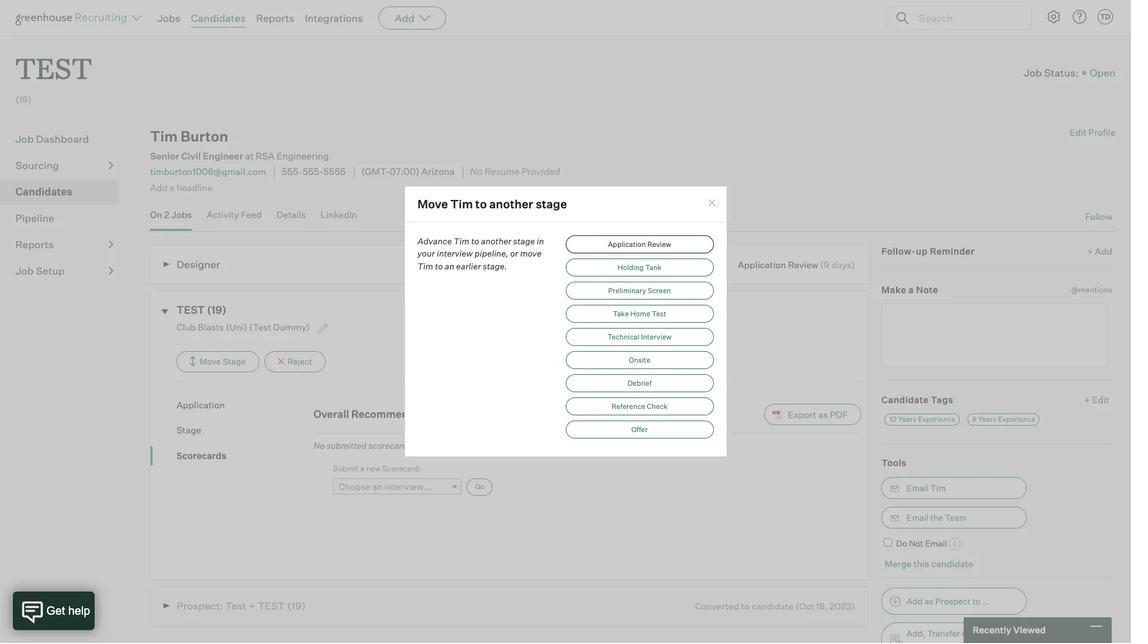 Task type: describe. For each thing, give the bounding box(es) containing it.
jobs inside add, transfer or remove candidate's jobs
[[955, 642, 974, 644]]

(gmt-07:00) arizona
[[361, 166, 455, 178]]

details link
[[276, 209, 306, 228]]

as for export
[[818, 409, 828, 420]]

overall recommendations
[[314, 408, 446, 421]]

go
[[475, 483, 484, 492]]

to down your
[[435, 261, 443, 272]]

a for add
[[170, 182, 175, 193]]

job for job status:
[[1024, 66, 1042, 79]]

test for test
[[15, 49, 92, 87]]

jobs inside 'link'
[[171, 209, 192, 220]]

2023)
[[830, 601, 855, 612]]

linkedin
[[321, 209, 357, 220]]

integrations link
[[305, 12, 363, 24]]

stage.
[[483, 261, 507, 272]]

at
[[245, 151, 254, 162]]

reminder
[[930, 246, 975, 257]]

add button
[[379, 6, 446, 30]]

Do Not Email checkbox
[[884, 539, 893, 547]]

application link
[[177, 399, 314, 411]]

job dashboard
[[15, 133, 89, 146]]

tim for advance
[[454, 236, 469, 246]]

the
[[930, 513, 943, 523]]

0 horizontal spatial reports link
[[15, 237, 113, 253]]

1 vertical spatial candidates link
[[15, 184, 113, 200]]

2 555- from the left
[[303, 166, 323, 178]]

...
[[982, 597, 990, 607]]

details
[[276, 209, 306, 220]]

td button
[[1095, 6, 1116, 27]]

to down resume
[[475, 197, 487, 211]]

stage for advance tim to another stage in your interview pipeline, or move tim to an earlier stage.
[[513, 236, 535, 246]]

senior
[[150, 151, 179, 162]]

submit
[[333, 464, 359, 474]]

club
[[177, 322, 196, 333]]

tim inside tim burton senior civil engineer at rsa engineering
[[150, 128, 178, 145]]

move for move stage
[[200, 356, 221, 367]]

move for move tim to another stage
[[418, 197, 448, 211]]

go link
[[467, 479, 493, 496]]

scorecards
[[368, 441, 412, 451]]

add for add a headline
[[150, 182, 168, 193]]

move tim to another stage dialog
[[404, 186, 727, 458]]

email the team
[[907, 513, 967, 523]]

remove
[[972, 629, 1004, 639]]

on
[[150, 209, 162, 220]]

configure image
[[1046, 9, 1062, 24]]

td button
[[1098, 9, 1113, 24]]

move stage
[[200, 356, 246, 367]]

add as prospect to ... button
[[882, 588, 1027, 615]]

email the team button
[[882, 507, 1027, 529]]

pipeline
[[15, 212, 54, 225]]

1 horizontal spatial candidates
[[191, 12, 246, 24]]

review for application review (9 days)
[[788, 259, 818, 270]]

2 vertical spatial +
[[249, 600, 255, 613]]

engineering
[[277, 151, 329, 162]]

email for email tim
[[907, 483, 929, 494]]

(oct
[[796, 601, 814, 612]]

pdf
[[830, 409, 848, 420]]

submitted
[[327, 441, 367, 451]]

(gmt-
[[361, 166, 390, 178]]

offer
[[631, 425, 648, 434]]

reference check
[[612, 402, 668, 411]]

2 vertical spatial email
[[925, 539, 947, 549]]

email tim button
[[882, 477, 1027, 499]]

civil
[[181, 151, 201, 162]]

tags
[[931, 394, 953, 405]]

on 2 jobs link
[[150, 209, 192, 228]]

close image
[[707, 198, 717, 208]]

+ for + add
[[1087, 246, 1093, 257]]

reject
[[287, 356, 312, 367]]

review for application review
[[647, 240, 671, 249]]

+ add link
[[1087, 245, 1113, 258]]

do
[[896, 539, 907, 549]]

0 vertical spatial (19)
[[15, 94, 31, 105]]

viewed
[[1013, 625, 1046, 636]]

test (19)
[[177, 304, 226, 317]]

1 vertical spatial test
[[225, 600, 246, 613]]

prospect:
[[177, 600, 223, 613]]

setup
[[36, 265, 65, 278]]

1 vertical spatial reports
[[15, 238, 54, 251]]

debrief
[[627, 379, 652, 388]]

test inside move tim to another stage dialog
[[652, 310, 666, 319]]

follow link
[[1085, 211, 1113, 223]]

move stage button
[[177, 351, 259, 373]]

+ for + edit
[[1084, 394, 1090, 405]]

2 vertical spatial (19)
[[287, 600, 306, 613]]

check
[[647, 402, 668, 411]]

holding
[[618, 263, 644, 272]]

do not email
[[896, 539, 947, 549]]

onsite
[[629, 356, 650, 365]]

export as pdf
[[788, 409, 848, 420]]

open
[[1090, 66, 1116, 79]]

job status:
[[1024, 66, 1079, 79]]

sourcing link
[[15, 158, 113, 173]]

provided
[[522, 166, 560, 178]]

as for add
[[925, 597, 934, 607]]

burton
[[181, 128, 228, 145]]

follow
[[1085, 211, 1113, 222]]

0 vertical spatial jobs
[[157, 12, 181, 24]]

555-555-5555
[[282, 166, 346, 178]]

or inside add, transfer or remove candidate's jobs
[[962, 629, 970, 639]]

to right converted
[[741, 601, 750, 612]]

your
[[418, 249, 435, 259]]

10 years experience
[[889, 415, 955, 424]]

candidate for this
[[931, 559, 973, 570]]

take
[[613, 310, 629, 319]]

(test
[[249, 322, 271, 333]]

tim down your
[[418, 261, 433, 272]]

add for add as prospect to ...
[[907, 597, 923, 607]]

activity feed link
[[207, 209, 262, 228]]

2 vertical spatial test
[[258, 600, 285, 613]]

job dashboard link
[[15, 131, 113, 147]]

this
[[914, 559, 930, 570]]

0 vertical spatial reports
[[256, 12, 294, 24]]

0 vertical spatial edit
[[1070, 127, 1087, 138]]

pipeline link
[[15, 211, 113, 226]]

choose an interview... link
[[333, 479, 462, 495]]

years for 10
[[898, 415, 917, 424]]



Task type: locate. For each thing, give the bounding box(es) containing it.
a left 'headline'
[[170, 182, 175, 193]]

test right home
[[652, 310, 666, 319]]

export
[[788, 409, 816, 420]]

a for submit
[[360, 464, 364, 474]]

0 vertical spatial review
[[647, 240, 671, 249]]

1 experience from the left
[[918, 415, 955, 424]]

1 vertical spatial stage
[[513, 236, 535, 246]]

1 horizontal spatial experience
[[998, 415, 1036, 424]]

1 vertical spatial an
[[372, 481, 383, 492]]

2 horizontal spatial application
[[738, 259, 786, 270]]

job left setup
[[15, 265, 34, 278]]

add inside 'popup button'
[[395, 12, 415, 24]]

1 horizontal spatial candidate
[[931, 559, 973, 570]]

another up pipeline,
[[481, 236, 512, 246]]

1 horizontal spatial test
[[177, 304, 205, 317]]

make a note
[[882, 285, 938, 296]]

+ edit link
[[1081, 391, 1113, 409]]

0 vertical spatial +
[[1087, 246, 1093, 257]]

test for test (19)
[[177, 304, 205, 317]]

1 vertical spatial a
[[909, 285, 914, 296]]

rsa
[[256, 151, 275, 162]]

0 horizontal spatial years
[[898, 415, 917, 424]]

integrations
[[305, 12, 363, 24]]

1 vertical spatial jobs
[[171, 209, 192, 220]]

1 vertical spatial (19)
[[207, 304, 226, 317]]

1 horizontal spatial as
[[925, 597, 934, 607]]

0 vertical spatial test
[[15, 49, 92, 87]]

candidate left (oct on the bottom of the page
[[752, 601, 794, 612]]

prospect: test + test (19)
[[177, 600, 306, 613]]

application up holding at right
[[608, 240, 646, 249]]

another for move tim to another stage
[[489, 197, 533, 211]]

timburton1006@gmail.com link
[[150, 166, 266, 177]]

resume
[[485, 166, 520, 178]]

application inside move tim to another stage dialog
[[608, 240, 646, 249]]

1 555- from the left
[[282, 166, 303, 178]]

1 horizontal spatial reports
[[256, 12, 294, 24]]

holding tank
[[618, 263, 662, 272]]

to inside add as prospect to ... button
[[973, 597, 981, 607]]

1 vertical spatial stage
[[177, 425, 201, 436]]

to up pipeline,
[[471, 236, 479, 246]]

candidate tags
[[882, 394, 953, 405]]

0 horizontal spatial candidates
[[15, 186, 72, 198]]

candidates right the jobs link
[[191, 12, 246, 24]]

candidates down sourcing
[[15, 186, 72, 198]]

as left pdf at the right bottom of the page
[[818, 409, 828, 420]]

job for job dashboard
[[15, 133, 34, 146]]

or left move
[[510, 249, 518, 259]]

jobs link
[[157, 12, 181, 24]]

1 horizontal spatial test
[[652, 310, 666, 319]]

2 years from the left
[[978, 415, 997, 424]]

activity
[[207, 209, 239, 220]]

1 vertical spatial move
[[200, 356, 221, 367]]

technical
[[608, 333, 639, 342]]

1 vertical spatial or
[[962, 629, 970, 639]]

(uni)
[[226, 322, 247, 333]]

email
[[907, 483, 929, 494], [907, 513, 929, 523], [925, 539, 947, 549]]

0 vertical spatial as
[[818, 409, 828, 420]]

experience inside 'link'
[[998, 415, 1036, 424]]

another for advance tim to another stage in your interview pipeline, or move tim to an earlier stage.
[[481, 236, 512, 246]]

experience for 8 years experience
[[998, 415, 1036, 424]]

8
[[972, 415, 977, 424]]

1 vertical spatial review
[[788, 259, 818, 270]]

interview
[[437, 249, 473, 259]]

edit
[[1070, 127, 1087, 138], [1092, 394, 1109, 405]]

candidate right this
[[931, 559, 973, 570]]

headline
[[176, 182, 213, 193]]

another
[[489, 197, 533, 211], [481, 236, 512, 246]]

1 horizontal spatial a
[[360, 464, 364, 474]]

0 vertical spatial another
[[489, 197, 533, 211]]

1 vertical spatial email
[[907, 513, 929, 523]]

1 horizontal spatial application
[[608, 240, 646, 249]]

job for job setup
[[15, 265, 34, 278]]

stage down (uni)
[[223, 356, 246, 367]]

edit profile link
[[1070, 127, 1116, 138]]

converted to candidate (oct 18, 2023)
[[695, 601, 855, 612]]

0 horizontal spatial stage
[[177, 425, 201, 436]]

1 horizontal spatial stage
[[536, 197, 567, 211]]

1 vertical spatial another
[[481, 236, 512, 246]]

1 years from the left
[[898, 415, 917, 424]]

2 vertical spatial job
[[15, 265, 34, 278]]

stage link
[[177, 424, 314, 437]]

status:
[[1044, 66, 1079, 79]]

1 vertical spatial test
[[177, 304, 205, 317]]

0 vertical spatial candidates
[[191, 12, 246, 24]]

candidates
[[191, 12, 246, 24], [15, 186, 72, 198]]

greenhouse recruiting image
[[15, 10, 131, 26]]

5555
[[323, 166, 346, 178]]

candidate for to
[[752, 601, 794, 612]]

1 horizontal spatial or
[[962, 629, 970, 639]]

job setup
[[15, 265, 65, 278]]

feed
[[241, 209, 262, 220]]

1 vertical spatial candidates
[[15, 186, 72, 198]]

email left the on the bottom right of page
[[907, 513, 929, 523]]

job
[[1024, 66, 1042, 79], [15, 133, 34, 146], [15, 265, 34, 278]]

1 vertical spatial edit
[[1092, 394, 1109, 405]]

0 vertical spatial an
[[445, 261, 454, 272]]

email inside button
[[907, 483, 929, 494]]

another inside 'advance tim to another stage in your interview pipeline, or move tim to an earlier stage.'
[[481, 236, 512, 246]]

job left the status:
[[1024, 66, 1042, 79]]

experience right 8
[[998, 415, 1036, 424]]

0 vertical spatial email
[[907, 483, 929, 494]]

not
[[909, 539, 924, 549]]

2 horizontal spatial test
[[258, 600, 285, 613]]

recommendations
[[351, 408, 446, 421]]

tim down arizona
[[450, 197, 473, 211]]

or left remove
[[962, 629, 970, 639]]

1 horizontal spatial edit
[[1092, 394, 1109, 405]]

an down 'submit a new scorecard:' on the bottom left of the page
[[372, 481, 383, 492]]

Search text field
[[916, 9, 1020, 27]]

1 horizontal spatial candidates link
[[191, 12, 246, 24]]

reports link up 'job setup' link
[[15, 237, 113, 253]]

1 vertical spatial job
[[15, 133, 34, 146]]

stage inside stage link
[[177, 425, 201, 436]]

0 vertical spatial candidate
[[931, 559, 973, 570]]

no left resume
[[470, 166, 483, 178]]

years
[[898, 415, 917, 424], [978, 415, 997, 424]]

interview
[[641, 333, 672, 342]]

application for application review
[[608, 240, 646, 249]]

0 horizontal spatial test
[[15, 49, 92, 87]]

add for add
[[395, 12, 415, 24]]

0 vertical spatial candidates link
[[191, 12, 246, 24]]

application down move stage button
[[177, 400, 225, 410]]

no resume provided
[[470, 166, 560, 178]]

no left submitted
[[314, 441, 325, 451]]

no for no resume provided
[[470, 166, 483, 178]]

0 horizontal spatial move
[[200, 356, 221, 367]]

2 horizontal spatial a
[[909, 285, 914, 296]]

review inside move tim to another stage dialog
[[647, 240, 671, 249]]

a left note
[[909, 285, 914, 296]]

1 vertical spatial as
[[925, 597, 934, 607]]

0 horizontal spatial an
[[372, 481, 383, 492]]

scorecard:
[[382, 464, 421, 474]]

1 horizontal spatial (19)
[[207, 304, 226, 317]]

move down arizona
[[418, 197, 448, 211]]

move inside dialog
[[418, 197, 448, 211]]

email for email the team
[[907, 513, 929, 523]]

tim burton senior civil engineer at rsa engineering
[[150, 128, 329, 162]]

candidates link right the jobs link
[[191, 12, 246, 24]]

tim up senior
[[150, 128, 178, 145]]

a for make
[[909, 285, 914, 296]]

tim inside button
[[930, 483, 946, 494]]

None text field
[[882, 303, 1107, 367]]

application review
[[608, 240, 671, 249]]

application left (9 on the top right of page
[[738, 259, 786, 270]]

an inside 'advance tim to another stage in your interview pipeline, or move tim to an earlier stage.'
[[445, 261, 454, 272]]

preliminary
[[608, 286, 646, 295]]

or inside 'advance tim to another stage in your interview pipeline, or move tim to an earlier stage.'
[[510, 249, 518, 259]]

as inside button
[[925, 597, 934, 607]]

years right 8
[[978, 415, 997, 424]]

0 horizontal spatial test
[[225, 600, 246, 613]]

as inside "link"
[[818, 409, 828, 420]]

screen
[[648, 286, 671, 295]]

0 vertical spatial reports link
[[256, 12, 294, 24]]

another down no resume provided on the left
[[489, 197, 533, 211]]

designer
[[177, 258, 220, 271]]

1 vertical spatial +
[[1084, 394, 1090, 405]]

1 vertical spatial reports link
[[15, 237, 113, 253]]

timburton1006@gmail.com
[[150, 166, 266, 177]]

1 horizontal spatial an
[[445, 261, 454, 272]]

as left prospect on the right
[[925, 597, 934, 607]]

stage up move
[[513, 236, 535, 246]]

advance tim to another stage in your interview pipeline, or move tim to an earlier stage.
[[418, 236, 544, 272]]

0 horizontal spatial no
[[314, 441, 325, 451]]

email inside button
[[907, 513, 929, 523]]

to left ...
[[973, 597, 981, 607]]

1 horizontal spatial stage
[[223, 356, 246, 367]]

0 horizontal spatial stage
[[513, 236, 535, 246]]

profile
[[1089, 127, 1116, 138]]

0 horizontal spatial experience
[[918, 415, 955, 424]]

0 horizontal spatial a
[[170, 182, 175, 193]]

experience down tags
[[918, 415, 955, 424]]

scorecards link
[[177, 450, 314, 462]]

no submitted scorecards
[[314, 441, 412, 451]]

0 horizontal spatial or
[[510, 249, 518, 259]]

pipeline,
[[475, 249, 508, 259]]

add inside button
[[907, 597, 923, 607]]

move down blasts
[[200, 356, 221, 367]]

stage up scorecards
[[177, 425, 201, 436]]

an
[[445, 261, 454, 272], [372, 481, 383, 492]]

0 vertical spatial move
[[418, 197, 448, 211]]

0 horizontal spatial (19)
[[15, 94, 31, 105]]

application review (9 days)
[[738, 259, 855, 270]]

no for no submitted scorecards
[[314, 441, 325, 451]]

stage down provided
[[536, 197, 567, 211]]

email up email the team
[[907, 483, 929, 494]]

stage inside 'advance tim to another stage in your interview pipeline, or move tim to an earlier stage.'
[[513, 236, 535, 246]]

1 horizontal spatial move
[[418, 197, 448, 211]]

0 horizontal spatial review
[[647, 240, 671, 249]]

reports left the "integrations"
[[256, 12, 294, 24]]

edit profile
[[1070, 127, 1116, 138]]

activity feed
[[207, 209, 262, 220]]

review left (9 on the top right of page
[[788, 259, 818, 270]]

0 vertical spatial application
[[608, 240, 646, 249]]

overall
[[314, 408, 349, 421]]

tim up the on the bottom right of page
[[930, 483, 946, 494]]

2 vertical spatial jobs
[[955, 642, 974, 644]]

+ add
[[1087, 246, 1113, 257]]

earlier
[[456, 261, 481, 272]]

0 vertical spatial or
[[510, 249, 518, 259]]

email tim
[[907, 483, 946, 494]]

test right prospect:
[[225, 600, 246, 613]]

on 2 jobs
[[150, 209, 192, 220]]

preliminary screen
[[608, 286, 671, 295]]

move
[[418, 197, 448, 211], [200, 356, 221, 367]]

reports link left the "integrations"
[[256, 12, 294, 24]]

merge
[[885, 559, 912, 570]]

tim for email
[[930, 483, 946, 494]]

add as prospect to ...
[[907, 597, 990, 607]]

stage inside move stage button
[[223, 356, 246, 367]]

1 horizontal spatial no
[[470, 166, 483, 178]]

0 horizontal spatial application
[[177, 400, 225, 410]]

application for application review (9 days)
[[738, 259, 786, 270]]

stage for move tim to another stage
[[536, 197, 567, 211]]

move inside button
[[200, 356, 221, 367]]

move tim to another stage
[[418, 197, 567, 211]]

in
[[537, 236, 544, 246]]

1 horizontal spatial review
[[788, 259, 818, 270]]

prospect
[[935, 597, 971, 607]]

1 horizontal spatial reports link
[[256, 12, 294, 24]]

0 vertical spatial a
[[170, 182, 175, 193]]

tim for move
[[450, 197, 473, 211]]

2 vertical spatial application
[[177, 400, 225, 410]]

export as pdf link
[[764, 404, 862, 425]]

add
[[395, 12, 415, 24], [150, 182, 168, 193], [1095, 246, 1113, 257], [907, 597, 923, 607]]

1 vertical spatial application
[[738, 259, 786, 270]]

1 horizontal spatial years
[[978, 415, 997, 424]]

email right not
[[925, 539, 947, 549]]

2 horizontal spatial (19)
[[287, 600, 306, 613]]

reject button
[[264, 351, 326, 373]]

experience for 10 years experience
[[918, 415, 955, 424]]

2 vertical spatial a
[[360, 464, 364, 474]]

job up sourcing
[[15, 133, 34, 146]]

2 experience from the left
[[998, 415, 1036, 424]]

1 vertical spatial candidate
[[752, 601, 794, 612]]

1 vertical spatial no
[[314, 441, 325, 451]]

candidate's
[[907, 642, 953, 644]]

recently viewed
[[973, 625, 1046, 636]]

years inside 'link'
[[978, 415, 997, 424]]

tim up interview
[[454, 236, 469, 246]]

years for 8
[[978, 415, 997, 424]]

an down interview
[[445, 261, 454, 272]]

reports down pipeline
[[15, 238, 54, 251]]

0 vertical spatial stage
[[536, 197, 567, 211]]

8 years experience link
[[968, 414, 1040, 426]]

follow-up reminder
[[882, 246, 975, 257]]

a left new
[[360, 464, 364, 474]]

0 horizontal spatial as
[[818, 409, 828, 420]]

choose
[[339, 481, 370, 492]]

0 vertical spatial stage
[[223, 356, 246, 367]]

application for application
[[177, 400, 225, 410]]

0 vertical spatial no
[[470, 166, 483, 178]]

0 horizontal spatial candidates link
[[15, 184, 113, 200]]

review up tank
[[647, 240, 671, 249]]

10
[[889, 415, 897, 424]]

years right 10
[[898, 415, 917, 424]]

0 horizontal spatial reports
[[15, 238, 54, 251]]

0 horizontal spatial edit
[[1070, 127, 1087, 138]]

candidates link up "pipeline" link
[[15, 184, 113, 200]]

home
[[630, 310, 650, 319]]

linkedin link
[[321, 209, 357, 228]]

add,
[[907, 629, 925, 639]]

transfer
[[927, 629, 960, 639]]

note
[[916, 285, 938, 296]]

new
[[366, 464, 381, 474]]

0 horizontal spatial candidate
[[752, 601, 794, 612]]

a
[[170, 182, 175, 193], [909, 285, 914, 296], [360, 464, 364, 474]]

engineer
[[203, 151, 243, 162]]



Task type: vqa. For each thing, say whether or not it's contained in the screenshot.
Sep
no



